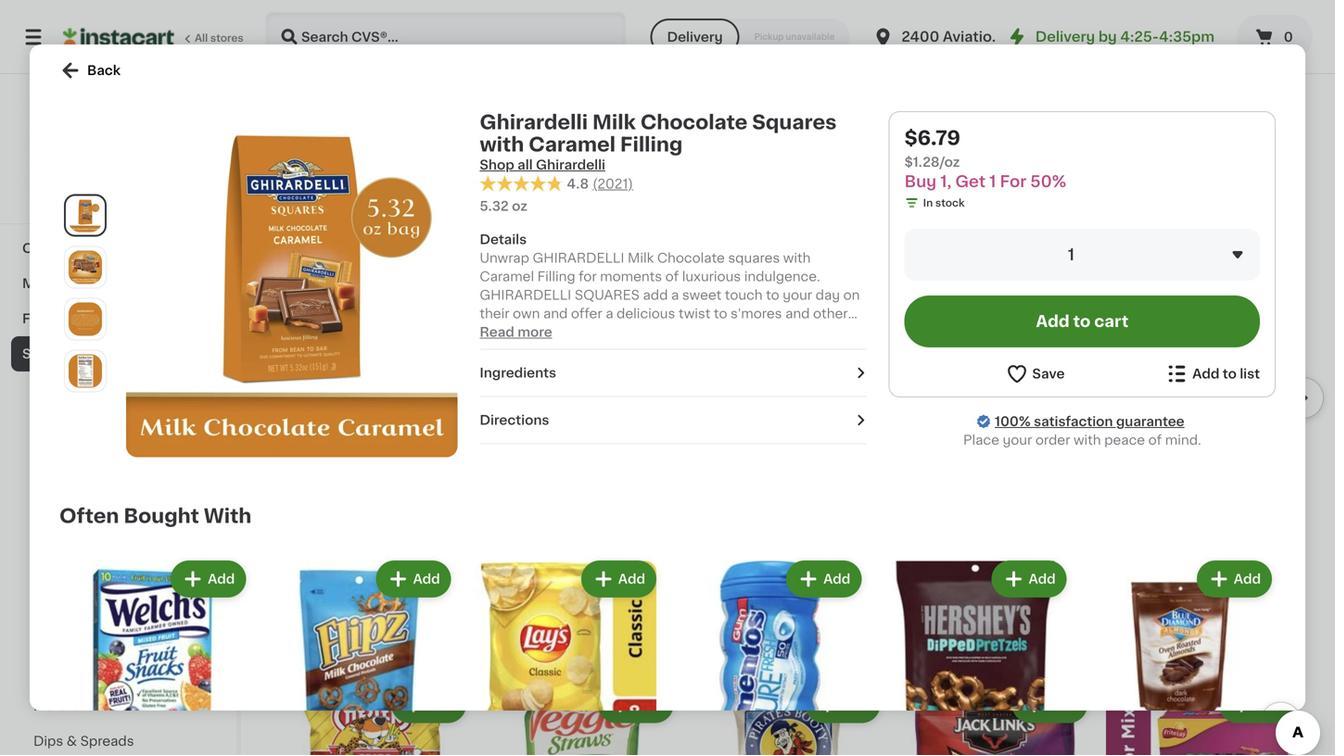 Task type: describe. For each thing, give the bounding box(es) containing it.
place
[[963, 434, 1000, 447]]

1, inside item carousel 'region'
[[307, 450, 314, 460]]

see eligible items add
[[936, 237, 1076, 559]]

& for gum
[[73, 594, 83, 607]]

enlarge candy & chocolate ghirardelli milk chocolate squares with caramel filling ingredients (opens in a new tab) image
[[69, 303, 102, 336]]

1 vertical spatial candy
[[33, 418, 76, 431]]

stock
[[936, 198, 965, 208]]

more snacks link
[[11, 689, 225, 724]]

earn with cvs® extracare® link
[[42, 195, 194, 210]]

read
[[480, 326, 514, 339]]

enlarge candy & chocolate ghirardelli milk chocolate squares with caramel filling nutrition (opens in a new tab) image
[[69, 355, 102, 388]]

to for list
[[1223, 368, 1237, 381]]

chips link for view more 'link' associated with chips
[[278, 631, 338, 653]]

item carousel region containing 5
[[278, 214, 1324, 601]]

100% satisfaction guarantee link
[[995, 413, 1185, 431]]

1 horizontal spatial chips
[[278, 632, 338, 652]]

order
[[1036, 434, 1070, 447]]

back
[[87, 64, 121, 77]]

delivery by 4:25-4:35pm
[[1036, 30, 1215, 44]]

spo
[[677, 28, 698, 38]]

1 5 from the left
[[289, 423, 302, 443]]

get inside item carousel 'region'
[[317, 450, 336, 460]]

product group containing see eligible items add
[[899, 221, 1091, 568]]

all stores
[[195, 33, 244, 43]]

(2021)
[[593, 177, 633, 190]]

in
[[923, 198, 933, 208]]

cookies & baked treats link
[[11, 619, 225, 654]]

enlarge candy & chocolate ghirardelli milk chocolate squares with caramel filling hero (opens in a new tab) image
[[69, 199, 102, 232]]

cart
[[1094, 314, 1129, 330]]

of
[[1149, 434, 1162, 447]]

cold
[[22, 242, 54, 255]]

on sale now
[[278, 171, 408, 190]]

aid
[[55, 313, 77, 325]]

mints & gum
[[33, 594, 118, 607]]

product group containing see eligible items
[[692, 221, 884, 568]]

$1.89 element
[[899, 421, 1091, 445]]

dips & spreads link
[[11, 724, 225, 756]]

sale
[[313, 171, 357, 190]]

1 vertical spatial snacks
[[70, 700, 117, 713]]

dried
[[81, 559, 117, 572]]

more for on sale now
[[1251, 174, 1285, 187]]

aviation
[[943, 30, 1001, 44]]

2400 aviation dr
[[902, 30, 1022, 44]]

4.8 (2021)
[[567, 177, 633, 190]]

items inside see eligible items add
[[1017, 546, 1054, 559]]

& for popcorn
[[73, 665, 84, 678]]

view more for on sale now
[[1215, 174, 1285, 187]]

2 $ 5 79 from the left
[[1110, 423, 1145, 443]]

on sale now link
[[278, 169, 408, 192]]

allergy
[[71, 242, 119, 255]]

extracare®
[[124, 197, 183, 207]]

cvs®
[[93, 197, 122, 207]]

view for on sale now
[[1215, 174, 1247, 187]]

2 vertical spatial more
[[33, 700, 67, 713]]

$1.28/oz
[[905, 156, 960, 169]]

see inside see eligible items add
[[936, 546, 962, 559]]

cookies
[[33, 630, 87, 643]]

first aid & safety link
[[11, 301, 225, 337]]

100% satisfaction guarantee
[[995, 415, 1185, 428]]

popcorn
[[87, 665, 142, 678]]

jerky & popcorn
[[33, 665, 142, 678]]

add to cart
[[1036, 314, 1129, 330]]

your
[[1003, 434, 1032, 447]]

add inside button
[[1036, 314, 1070, 330]]

ghirardelli
[[536, 159, 606, 172]]

save button
[[1006, 363, 1065, 386]]

list
[[1240, 368, 1260, 381]]

& for baked
[[90, 630, 100, 643]]

0
[[1284, 31, 1293, 44]]

mints
[[33, 594, 70, 607]]

mind.
[[1165, 434, 1202, 447]]

50% inside $6.79 $1.28/oz buy 1, get 1 for 50%
[[1031, 174, 1067, 190]]

1, inside $6.79 $1.28/oz buy 1, get 1 for 50%
[[941, 174, 952, 190]]

0 vertical spatial candy
[[88, 348, 132, 361]]

squares
[[752, 113, 837, 132]]

add inside button
[[1193, 368, 1220, 381]]

all stores link
[[63, 11, 245, 63]]

back button
[[59, 59, 121, 82]]

filling
[[620, 135, 683, 154]]

first aid & safety
[[22, 313, 138, 325]]

candy & chocolate link
[[11, 407, 225, 442]]

chocolate for milk
[[641, 113, 748, 132]]

1 79 from the left
[[304, 424, 317, 434]]

directions
[[480, 414, 549, 427]]

$ 7 29
[[489, 423, 523, 443]]

holiday
[[765, 6, 829, 22]]

2400
[[902, 30, 940, 44]]

hershey's
[[677, 6, 761, 22]]

all
[[518, 159, 533, 172]]

enlarge candy & chocolate ghirardelli milk chocolate squares with caramel filling lifestyle (opens in a new tab) image
[[69, 251, 102, 284]]

read more button
[[480, 323, 552, 342]]

view for chips
[[1215, 636, 1247, 649]]

in stock
[[923, 198, 965, 208]]

50% inside item carousel 'region'
[[365, 450, 388, 460]]

earn
[[42, 197, 66, 207]]

often bought with
[[59, 507, 252, 526]]

nuts & dried fruits link
[[11, 548, 225, 583]]

0 horizontal spatial with
[[69, 197, 91, 207]]

0 vertical spatial chips
[[33, 383, 71, 396]]

place your order with peace of mind.
[[963, 434, 1202, 447]]

directions button
[[480, 411, 867, 430]]

with
[[204, 507, 252, 526]]

view more link for chips
[[1215, 633, 1298, 651]]

on
[[278, 171, 308, 190]]

delivery button
[[650, 19, 740, 56]]

product group containing 7
[[485, 221, 677, 586]]

save
[[1033, 368, 1065, 381]]

add inside see eligible items add
[[1049, 237, 1076, 250]]

0 button
[[1237, 15, 1313, 59]]

buy 1, get 1 for 50%
[[284, 450, 388, 460]]

more snacks
[[33, 700, 117, 713]]

mints & gum link
[[11, 583, 225, 619]]

eligible inside see eligible items add
[[965, 546, 1014, 559]]

buy inside $6.79 $1.28/oz buy 1, get 1 for 50%
[[905, 174, 937, 190]]

crackers
[[33, 524, 92, 537]]

dips & spreads
[[33, 735, 134, 748]]

hershey's holiday image
[[279, 0, 661, 131]]

nuts
[[33, 559, 64, 572]]

stores
[[210, 33, 244, 43]]

4.8
[[567, 177, 589, 190]]

peace
[[1105, 434, 1145, 447]]

with inside ghirardelli milk chocolate squares with caramel filling shop all ghirardelli
[[480, 135, 524, 154]]

buy inside item carousel 'region'
[[284, 450, 304, 460]]

& for allergy
[[57, 242, 68, 255]]



Task type: locate. For each thing, give the bounding box(es) containing it.
50%
[[1031, 174, 1067, 190], [365, 450, 388, 460]]

add to list button
[[1166, 363, 1260, 386]]

1
[[990, 174, 996, 190], [1068, 247, 1075, 263], [339, 450, 343, 460]]

1 horizontal spatial get
[[956, 174, 986, 190]]

5.32 oz
[[480, 200, 528, 213]]

0 vertical spatial view more link
[[1215, 171, 1298, 190]]

0 horizontal spatial 79
[[304, 424, 317, 434]]

79 left of
[[1131, 424, 1145, 434]]

1 vertical spatial with
[[69, 197, 91, 207]]

for inside item carousel 'region'
[[345, 450, 363, 460]]

0 horizontal spatial to
[[1073, 314, 1091, 330]]

cold & allergy essentials link
[[11, 231, 225, 266]]

to left cart
[[1073, 314, 1091, 330]]

items
[[810, 546, 847, 559], [1017, 546, 1054, 559], [1224, 546, 1261, 559], [603, 564, 640, 577], [396, 568, 433, 581]]

more for chips
[[1251, 636, 1285, 649]]

1 vertical spatial buy
[[284, 450, 304, 460]]

chips link for candy & chocolate link
[[11, 372, 225, 407]]

item carousel region containing add
[[33, 550, 1302, 756]]

2 $ from the left
[[489, 424, 496, 434]]

2 79 from the left
[[1131, 424, 1145, 434]]

view more for chips
[[1215, 636, 1285, 649]]

79 up buy 1, get 1 for 50%
[[304, 424, 317, 434]]

first
[[22, 313, 52, 325]]

to inside add to list button
[[1223, 368, 1237, 381]]

1 vertical spatial view more link
[[1215, 633, 1298, 651]]

$ 5 79 left of
[[1110, 423, 1145, 443]]

safety
[[95, 313, 138, 325]]

1 vertical spatial chips link
[[278, 631, 338, 653]]

2 vertical spatial 1
[[339, 450, 343, 460]]

& right cold
[[57, 242, 68, 255]]

get
[[956, 174, 986, 190], [317, 450, 336, 460]]

nuts & dried fruits
[[33, 559, 157, 572]]

2 vertical spatial with
[[1074, 434, 1101, 447]]

$ inside $ 7 29
[[489, 424, 496, 434]]

bought
[[124, 507, 199, 526]]

add button
[[393, 227, 465, 260], [1014, 227, 1086, 260], [1221, 227, 1293, 260], [173, 563, 244, 596], [378, 563, 449, 596], [583, 563, 655, 596], [788, 563, 860, 596], [994, 563, 1065, 596], [1199, 563, 1270, 596], [393, 688, 465, 722], [600, 688, 672, 722], [807, 688, 879, 722], [1014, 688, 1086, 722], [1221, 688, 1293, 722]]

delivery by 4:25-4:35pm link
[[1006, 26, 1215, 48]]

0 horizontal spatial 50%
[[365, 450, 388, 460]]

gum
[[87, 594, 118, 607]]

delivery left by
[[1036, 30, 1095, 44]]

earn with cvs® extracare®
[[42, 197, 183, 207]]

1 vertical spatial view
[[1215, 636, 1247, 649]]

view
[[1215, 174, 1247, 187], [1215, 636, 1247, 649]]

1 vertical spatial chips
[[278, 632, 338, 652]]

shop
[[480, 159, 514, 172]]

to
[[1073, 314, 1091, 330], [1223, 368, 1237, 381]]

details button
[[480, 231, 867, 249]]

hershey's holiday spo nsored
[[677, 6, 829, 38]]

0 horizontal spatial buy
[[284, 450, 304, 460]]

1 horizontal spatial candy
[[88, 348, 132, 361]]

1 horizontal spatial for
[[1000, 174, 1027, 190]]

4:35pm
[[1159, 30, 1215, 44]]

delivery inside button
[[667, 31, 723, 44]]

1 horizontal spatial $ 5 79
[[1110, 423, 1145, 443]]

often
[[59, 507, 119, 526]]

0 vertical spatial with
[[480, 135, 524, 154]]

None search field
[[265, 11, 626, 63]]

view more link
[[1215, 171, 1298, 190], [1215, 633, 1298, 651]]

5 left of
[[1117, 423, 1130, 443]]

0 vertical spatial view
[[1215, 174, 1247, 187]]

0 horizontal spatial $
[[282, 424, 289, 434]]

$ 5 79
[[282, 423, 317, 443], [1110, 423, 1145, 443]]

0 horizontal spatial get
[[317, 450, 336, 460]]

delivery down hershey's
[[667, 31, 723, 44]]

medicine link
[[11, 266, 225, 301]]

0 horizontal spatial for
[[345, 450, 363, 460]]

service type group
[[650, 19, 850, 56]]

candy & chocolate
[[33, 418, 161, 431]]

1 inside item carousel 'region'
[[339, 450, 343, 460]]

instacart logo image
[[63, 26, 174, 48]]

chocolate down enlarge candy & chocolate ghirardelli milk chocolate squares with caramel filling nutrition (opens in a new tab) 'icon' in the left of the page
[[94, 418, 161, 431]]

with down the 100% satisfaction guarantee link
[[1074, 434, 1101, 447]]

& left baked
[[90, 630, 100, 643]]

by
[[1099, 30, 1117, 44]]

& left gum
[[73, 594, 83, 607]]

2 horizontal spatial with
[[1074, 434, 1101, 447]]

milk
[[593, 113, 636, 132]]

with
[[480, 135, 524, 154], [69, 197, 91, 207], [1074, 434, 1101, 447]]

4:25-
[[1121, 30, 1159, 44]]

delivery for delivery by 4:25-4:35pm
[[1036, 30, 1095, 44]]

with up shop at top left
[[480, 135, 524, 154]]

0 horizontal spatial chips
[[33, 383, 71, 396]]

snacks
[[22, 348, 71, 361], [70, 700, 117, 713]]

1 horizontal spatial chocolate
[[641, 113, 748, 132]]

0 vertical spatial more
[[1251, 174, 1285, 187]]

1 horizontal spatial delivery
[[1036, 30, 1095, 44]]

buy
[[905, 174, 937, 190], [284, 450, 304, 460]]

$6.79
[[905, 128, 961, 148]]

& right jerky
[[73, 665, 84, 678]]

nsored
[[698, 28, 734, 38]]

get inside $6.79 $1.28/oz buy 1, get 1 for 50%
[[956, 174, 986, 190]]

$ 5 79 up buy 1, get 1 for 50%
[[282, 423, 317, 443]]

1 horizontal spatial 79
[[1131, 424, 1145, 434]]

2 view more from the top
[[1215, 636, 1285, 649]]

jerky & popcorn link
[[11, 654, 225, 689]]

medicine
[[22, 277, 84, 290]]

1 view more link from the top
[[1215, 171, 1298, 190]]

1 horizontal spatial buy
[[905, 174, 937, 190]]

7
[[496, 423, 507, 443]]

1 vertical spatial more
[[1251, 636, 1285, 649]]

candy down enlarge candy & chocolate ghirardelli milk chocolate squares with caramel filling nutrition (opens in a new tab) 'icon' in the left of the page
[[33, 418, 76, 431]]

delivery for delivery
[[667, 31, 723, 44]]

1 horizontal spatial to
[[1223, 368, 1237, 381]]

0 horizontal spatial chips link
[[11, 372, 225, 407]]

chocolate inside candy & chocolate link
[[94, 418, 161, 431]]

for inside $6.79 $1.28/oz buy 1, get 1 for 50%
[[1000, 174, 1027, 190]]

item carousel region
[[278, 214, 1324, 601], [33, 550, 1302, 756]]

&
[[57, 242, 68, 255], [81, 313, 91, 325], [74, 348, 85, 361], [80, 418, 90, 431], [68, 559, 78, 572], [73, 594, 83, 607], [90, 630, 100, 643], [73, 665, 84, 678], [67, 735, 77, 748]]

0 horizontal spatial candy
[[33, 418, 76, 431]]

1 view from the top
[[1215, 174, 1247, 187]]

& for dried
[[68, 559, 78, 572]]

1 inside field
[[1068, 247, 1075, 263]]

fruits
[[120, 559, 157, 572]]

1 horizontal spatial with
[[480, 135, 524, 154]]

0 vertical spatial 1
[[990, 174, 996, 190]]

1 $ from the left
[[282, 424, 289, 434]]

0 horizontal spatial delivery
[[667, 31, 723, 44]]

2 5 from the left
[[1117, 423, 1130, 443]]

& right dips
[[67, 735, 77, 748]]

1 vertical spatial 50%
[[365, 450, 388, 460]]

0 vertical spatial chocolate
[[641, 113, 748, 132]]

& down enlarge candy & chocolate ghirardelli milk chocolate squares with caramel filling ingredients (opens in a new tab) icon
[[74, 348, 85, 361]]

add to list
[[1193, 368, 1260, 381]]

1 vertical spatial to
[[1223, 368, 1237, 381]]

chocolate inside ghirardelli milk chocolate squares with caramel filling shop all ghirardelli
[[641, 113, 748, 132]]

1 vertical spatial view more
[[1215, 636, 1285, 649]]

0 horizontal spatial 1
[[339, 450, 343, 460]]

0 vertical spatial view more
[[1215, 174, 1285, 187]]

satisfaction
[[1034, 415, 1113, 428]]

& for spreads
[[67, 735, 77, 748]]

0 vertical spatial buy
[[905, 174, 937, 190]]

details
[[480, 233, 527, 246]]

0 vertical spatial 1,
[[941, 174, 952, 190]]

$6.79 $1.28/oz buy 1, get 1 for 50%
[[905, 128, 1067, 190]]

1 horizontal spatial 5
[[1117, 423, 1130, 443]]

0 vertical spatial snacks
[[22, 348, 71, 361]]

chocolate for &
[[94, 418, 161, 431]]

0 horizontal spatial $ 5 79
[[282, 423, 317, 443]]

crackers link
[[11, 513, 225, 548]]

& inside "link"
[[68, 559, 78, 572]]

dr
[[1005, 30, 1022, 44]]

delivery
[[1036, 30, 1095, 44], [667, 31, 723, 44]]

to inside add to cart button
[[1073, 314, 1091, 330]]

2 view more link from the top
[[1215, 633, 1298, 651]]

1 vertical spatial 1
[[1068, 247, 1075, 263]]

spreads
[[80, 735, 134, 748]]

see eligible items
[[729, 546, 847, 559], [1143, 546, 1261, 559], [522, 564, 640, 577], [315, 568, 433, 581]]

baked
[[104, 630, 145, 643]]

1 horizontal spatial $
[[489, 424, 496, 434]]

& for chocolate
[[80, 418, 90, 431]]

candy down safety on the left of page
[[88, 348, 132, 361]]

3 $ from the left
[[1110, 424, 1117, 434]]

chocolate up filling
[[641, 113, 748, 132]]

0 vertical spatial chips link
[[11, 372, 225, 407]]

candy & chocolate ghirardelli milk chocolate squares with caramel filling hero image
[[126, 126, 457, 457]]

add to cart button
[[905, 296, 1260, 348]]

0 horizontal spatial chocolate
[[94, 418, 161, 431]]

treats
[[148, 630, 188, 643]]

1 horizontal spatial 50%
[[1031, 174, 1067, 190]]

& right aid
[[81, 313, 91, 325]]

1 vertical spatial get
[[317, 450, 336, 460]]

jerky
[[33, 665, 70, 678]]

1 vertical spatial chocolate
[[94, 418, 161, 431]]

0 horizontal spatial 5
[[289, 423, 302, 443]]

2 horizontal spatial 1
[[1068, 247, 1075, 263]]

0 vertical spatial get
[[956, 174, 986, 190]]

cvs® logo image
[[101, 96, 136, 132]]

view more link for on sale now
[[1215, 171, 1298, 190]]

to for cart
[[1073, 314, 1091, 330]]

2400 aviation dr button
[[872, 11, 1022, 63]]

& down enlarge candy & chocolate ghirardelli milk chocolate squares with caramel filling nutrition (opens in a new tab) 'icon' in the left of the page
[[80, 418, 90, 431]]

(23)
[[1053, 43, 1074, 54]]

79
[[304, 424, 317, 434], [1131, 424, 1145, 434]]

& right "nuts"
[[68, 559, 78, 572]]

1 inside $6.79 $1.28/oz buy 1, get 1 for 50%
[[990, 174, 996, 190]]

1 horizontal spatial 1
[[990, 174, 996, 190]]

product group
[[278, 221, 470, 590], [485, 221, 677, 586], [692, 221, 884, 568], [899, 221, 1091, 568], [1106, 221, 1298, 568], [59, 558, 250, 756], [265, 558, 455, 756], [470, 558, 660, 756], [675, 558, 866, 756], [880, 558, 1071, 756], [1086, 558, 1276, 756], [278, 683, 470, 756], [485, 683, 677, 756], [692, 683, 884, 756], [899, 683, 1091, 756], [1106, 683, 1298, 756]]

0 horizontal spatial 1,
[[307, 450, 314, 460]]

more
[[1251, 174, 1285, 187], [1251, 636, 1285, 649], [33, 700, 67, 713]]

guarantee
[[1116, 415, 1185, 428]]

1 view more from the top
[[1215, 174, 1285, 187]]

dips
[[33, 735, 63, 748]]

5
[[289, 423, 302, 443], [1117, 423, 1130, 443]]

snacks & candy
[[22, 348, 132, 361]]

0 vertical spatial for
[[1000, 174, 1027, 190]]

5 up buy 1, get 1 for 50%
[[289, 423, 302, 443]]

view more
[[1215, 174, 1285, 187], [1215, 636, 1285, 649]]

1 field
[[905, 229, 1260, 281]]

1 horizontal spatial 1,
[[941, 174, 952, 190]]

snacks down jerky & popcorn
[[70, 700, 117, 713]]

caramel
[[529, 135, 616, 154]]

1 horizontal spatial chips link
[[278, 631, 338, 653]]

0 vertical spatial to
[[1073, 314, 1091, 330]]

& for candy
[[74, 348, 85, 361]]

to left list
[[1223, 368, 1237, 381]]

1 vertical spatial 1,
[[307, 450, 314, 460]]

2 view from the top
[[1215, 636, 1247, 649]]

1 $ 5 79 from the left
[[282, 423, 317, 443]]

0 vertical spatial 50%
[[1031, 174, 1067, 190]]

read more
[[480, 326, 552, 339]]

chips link
[[11, 372, 225, 407], [278, 631, 338, 653]]

with right earn
[[69, 197, 91, 207]]

1 vertical spatial for
[[345, 450, 363, 460]]

for
[[1000, 174, 1027, 190], [345, 450, 363, 460]]

100%
[[995, 415, 1031, 428]]

5.32
[[480, 200, 509, 213]]

2 horizontal spatial $
[[1110, 424, 1117, 434]]

snacks down first at the left
[[22, 348, 71, 361]]

29
[[509, 424, 523, 434]]

★★★★★
[[985, 41, 1050, 54], [985, 41, 1050, 54], [1254, 41, 1319, 54], [1254, 41, 1319, 54], [480, 176, 563, 192], [480, 176, 563, 192]]



Task type: vqa. For each thing, say whether or not it's contained in the screenshot.
The Popcorn
yes



